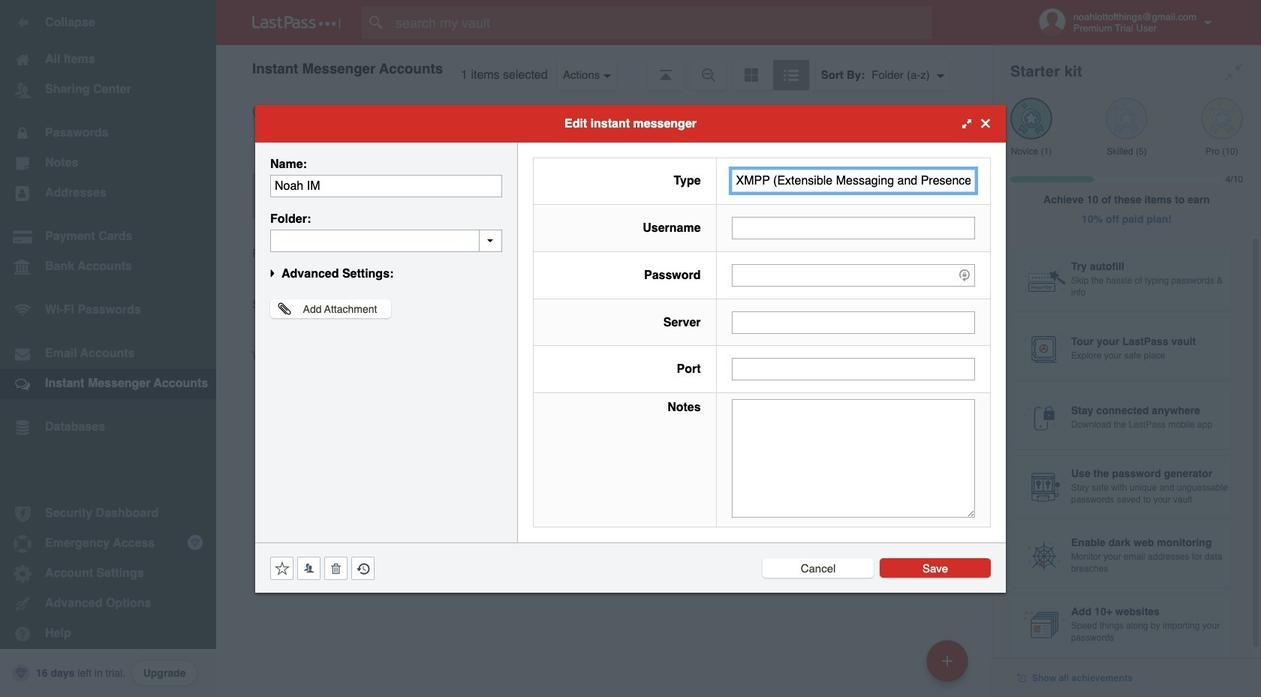 Task type: describe. For each thing, give the bounding box(es) containing it.
new item image
[[943, 656, 953, 667]]

vault options navigation
[[216, 45, 993, 90]]

main navigation navigation
[[0, 0, 216, 698]]

Search search field
[[362, 6, 962, 39]]



Task type: locate. For each thing, give the bounding box(es) containing it.
new item navigation
[[921, 636, 978, 698]]

dialog
[[255, 105, 1006, 593]]

search my vault text field
[[362, 6, 962, 39]]

None text field
[[732, 170, 976, 193], [270, 175, 502, 197], [732, 217, 976, 240], [732, 311, 976, 334], [732, 358, 976, 381], [732, 170, 976, 193], [270, 175, 502, 197], [732, 217, 976, 240], [732, 311, 976, 334], [732, 358, 976, 381]]

None text field
[[270, 229, 502, 252], [732, 400, 976, 518], [270, 229, 502, 252], [732, 400, 976, 518]]

lastpass image
[[252, 16, 341, 29]]

None password field
[[732, 264, 976, 287]]



